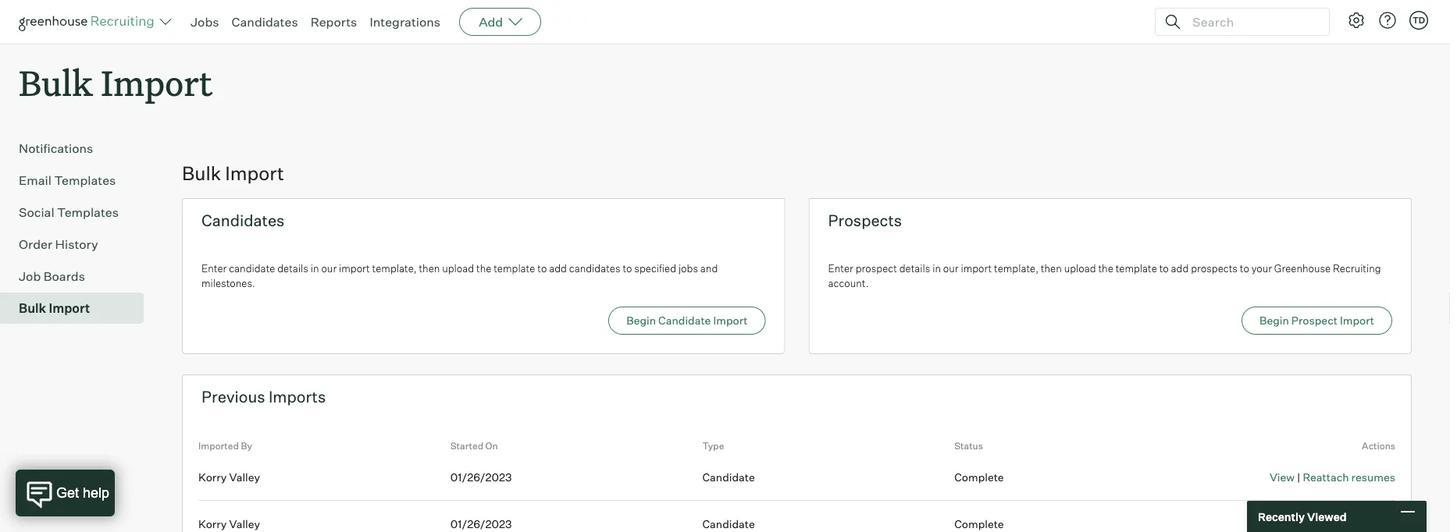 Task type: describe. For each thing, give the bounding box(es) containing it.
recently viewed
[[1258, 510, 1347, 524]]

1 korry from the top
[[198, 471, 227, 484]]

enter prospect details in our import template, then upload the template to add prospects to your greenhouse recruiting account.
[[828, 262, 1381, 290]]

our for candidates
[[321, 262, 337, 275]]

bulk inside bulk import link
[[19, 301, 46, 316]]

details for prospects
[[900, 262, 931, 275]]

candidates link
[[232, 14, 298, 30]]

td button
[[1410, 11, 1429, 30]]

template, for prospects
[[994, 262, 1039, 275]]

social templates link
[[19, 203, 137, 222]]

upload for prospects
[[1064, 262, 1096, 275]]

01/26/2023 for first "view" 'link' from the top
[[450, 471, 512, 484]]

candidate inside button
[[659, 314, 711, 328]]

1 vertical spatial bulk
[[182, 162, 221, 185]]

recently
[[1258, 510, 1305, 524]]

0 vertical spatial candidates
[[232, 14, 298, 30]]

import inside "button"
[[1340, 314, 1375, 328]]

td button
[[1407, 8, 1432, 33]]

greenhouse
[[1275, 262, 1331, 275]]

1 korry valley from the top
[[198, 471, 260, 484]]

begin prospect import
[[1260, 314, 1375, 328]]

| for reattach resumes "link" related to first "view" 'link' from the top
[[1297, 471, 1301, 484]]

reports link
[[311, 14, 357, 30]]

import inside button
[[713, 314, 748, 328]]

jobs link
[[191, 14, 219, 30]]

on
[[486, 441, 498, 452]]

recruiting
[[1333, 262, 1381, 275]]

previous
[[202, 388, 265, 407]]

1 view link from the top
[[1270, 471, 1295, 484]]

template, for candidates
[[372, 262, 417, 275]]

enter for candidates
[[202, 262, 227, 275]]

| for 2nd "view" 'link''s reattach resumes "link"
[[1297, 518, 1301, 532]]

imported
[[198, 441, 239, 452]]

add button
[[459, 8, 541, 36]]

enter candidate details in our import template, then upload the template to add candidates to specified jobs and milestones.
[[202, 262, 718, 290]]

2 reattach from the top
[[1303, 518, 1349, 532]]

reattach resumes link for 2nd "view" 'link'
[[1303, 518, 1396, 532]]

view for 2nd "view" 'link'
[[1270, 518, 1295, 532]]

4 to from the left
[[1240, 262, 1250, 275]]

prospects
[[828, 211, 902, 231]]

in for prospects
[[933, 262, 941, 275]]

started on
[[450, 441, 498, 452]]

email templates
[[19, 173, 116, 188]]

account.
[[828, 277, 869, 290]]

01/26/2023 for 2nd "view" 'link'
[[450, 518, 512, 532]]

1 reattach from the top
[[1303, 471, 1349, 484]]

viewed
[[1307, 510, 1347, 524]]

imports
[[269, 388, 326, 407]]

type
[[703, 441, 724, 452]]

2 view | reattach resumes from the top
[[1270, 518, 1396, 532]]

begin candidate import
[[627, 314, 748, 328]]

complete for first "view" 'link' from the top
[[955, 471, 1004, 484]]

td
[[1413, 15, 1426, 25]]

2 vertical spatial candidate
[[703, 518, 755, 532]]

status
[[955, 441, 983, 452]]

0 vertical spatial bulk import
[[19, 59, 213, 105]]

job boards link
[[19, 267, 137, 286]]

candidate
[[229, 262, 275, 275]]

order history
[[19, 237, 98, 252]]



Task type: vqa. For each thing, say whether or not it's contained in the screenshot.
41%
no



Task type: locate. For each thing, give the bounding box(es) containing it.
1 vertical spatial view link
[[1270, 518, 1295, 532]]

2 korry from the top
[[198, 518, 227, 532]]

Search text field
[[1189, 11, 1315, 33]]

begin inside button
[[627, 314, 656, 328]]

resumes right the viewed
[[1352, 518, 1396, 532]]

1 horizontal spatial the
[[1099, 262, 1114, 275]]

candidates
[[232, 14, 298, 30], [202, 211, 285, 231]]

enter up account.
[[828, 262, 854, 275]]

email
[[19, 173, 52, 188]]

1 horizontal spatial template
[[1116, 262, 1157, 275]]

enter up milestones.
[[202, 262, 227, 275]]

1 vertical spatial complete
[[955, 518, 1004, 532]]

2 details from the left
[[900, 262, 931, 275]]

1 upload from the left
[[442, 262, 474, 275]]

by
[[241, 441, 252, 452]]

valley for 2nd "view" 'link'
[[229, 518, 260, 532]]

add
[[549, 262, 567, 275], [1171, 262, 1189, 275]]

1 horizontal spatial template,
[[994, 262, 1039, 275]]

imported by
[[198, 441, 252, 452]]

our inside the enter candidate details in our import template, then upload the template to add candidates to specified jobs and milestones.
[[321, 262, 337, 275]]

1 begin from the left
[[627, 314, 656, 328]]

enter for prospects
[[828, 262, 854, 275]]

order
[[19, 237, 52, 252]]

enter inside the enter candidate details in our import template, then upload the template to add candidates to specified jobs and milestones.
[[202, 262, 227, 275]]

to left prospects
[[1160, 262, 1169, 275]]

complete for 2nd "view" 'link'
[[955, 518, 1004, 532]]

1 details from the left
[[277, 262, 308, 275]]

2 template from the left
[[1116, 262, 1157, 275]]

boards
[[44, 269, 85, 284]]

notifications
[[19, 141, 93, 156]]

2 01/26/2023 from the top
[[450, 518, 512, 532]]

begin for prospects
[[1260, 314, 1289, 328]]

valley
[[229, 471, 260, 484], [229, 518, 260, 532]]

view for first "view" 'link' from the top
[[1270, 471, 1295, 484]]

1 view from the top
[[1270, 471, 1295, 484]]

bulk import link
[[19, 299, 137, 318]]

2 then from the left
[[1041, 262, 1062, 275]]

enter inside enter prospect details in our import template, then upload the template to add prospects to your greenhouse recruiting account.
[[828, 262, 854, 275]]

1 import from the left
[[339, 262, 370, 275]]

begin for candidates
[[627, 314, 656, 328]]

add left prospects
[[1171, 262, 1189, 275]]

templates for email templates
[[54, 173, 116, 188]]

candidates
[[569, 262, 621, 275]]

prospects
[[1191, 262, 1238, 275]]

view up the recently
[[1270, 471, 1295, 484]]

and
[[700, 262, 718, 275]]

add for candidates
[[549, 262, 567, 275]]

import inside enter prospect details in our import template, then upload the template to add prospects to your greenhouse recruiting account.
[[961, 262, 992, 275]]

add
[[479, 14, 503, 30]]

upload inside enter prospect details in our import template, then upload the template to add prospects to your greenhouse recruiting account.
[[1064, 262, 1096, 275]]

1 our from the left
[[321, 262, 337, 275]]

1 vertical spatial candidate
[[703, 471, 755, 484]]

2 in from the left
[[933, 262, 941, 275]]

2 reattach resumes link from the top
[[1303, 518, 1396, 532]]

1 reattach resumes link from the top
[[1303, 471, 1396, 484]]

reattach resumes link for first "view" 'link' from the top
[[1303, 471, 1396, 484]]

in
[[311, 262, 319, 275], [933, 262, 941, 275]]

complete
[[955, 471, 1004, 484], [955, 518, 1004, 532]]

in for candidates
[[311, 262, 319, 275]]

begin
[[627, 314, 656, 328], [1260, 314, 1289, 328]]

then inside enter prospect details in our import template, then upload the template to add prospects to your greenhouse recruiting account.
[[1041, 262, 1062, 275]]

2 korry valley from the top
[[198, 518, 260, 532]]

in inside the enter candidate details in our import template, then upload the template to add candidates to specified jobs and milestones.
[[311, 262, 319, 275]]

to left "candidates"
[[538, 262, 547, 275]]

1 vertical spatial view
[[1270, 518, 1295, 532]]

0 vertical spatial korry valley
[[198, 471, 260, 484]]

0 horizontal spatial upload
[[442, 262, 474, 275]]

1 vertical spatial resumes
[[1352, 518, 1396, 532]]

milestones.
[[202, 277, 255, 290]]

korry
[[198, 471, 227, 484], [198, 518, 227, 532]]

1 in from the left
[[311, 262, 319, 275]]

to left specified
[[623, 262, 632, 275]]

then
[[419, 262, 440, 275], [1041, 262, 1062, 275]]

0 vertical spatial candidate
[[659, 314, 711, 328]]

templates
[[54, 173, 116, 188], [57, 205, 119, 220]]

1 vertical spatial reattach
[[1303, 518, 1349, 532]]

1 01/26/2023 from the top
[[450, 471, 512, 484]]

our right the candidate
[[321, 262, 337, 275]]

0 vertical spatial |
[[1297, 471, 1301, 484]]

1 horizontal spatial import
[[961, 262, 992, 275]]

0 horizontal spatial details
[[277, 262, 308, 275]]

view left the viewed
[[1270, 518, 1295, 532]]

2 vertical spatial bulk
[[19, 301, 46, 316]]

0 horizontal spatial our
[[321, 262, 337, 275]]

actions
[[1362, 441, 1396, 452]]

your
[[1252, 262, 1272, 275]]

details inside the enter candidate details in our import template, then upload the template to add candidates to specified jobs and milestones.
[[277, 262, 308, 275]]

0 vertical spatial reattach
[[1303, 471, 1349, 484]]

candidates right jobs link
[[232, 14, 298, 30]]

1 | from the top
[[1297, 471, 1301, 484]]

social templates
[[19, 205, 119, 220]]

2 upload from the left
[[1064, 262, 1096, 275]]

0 vertical spatial bulk
[[19, 59, 93, 105]]

resumes
[[1352, 471, 1396, 484], [1352, 518, 1396, 532]]

1 vertical spatial |
[[1297, 518, 1301, 532]]

template, inside enter prospect details in our import template, then upload the template to add prospects to your greenhouse recruiting account.
[[994, 262, 1039, 275]]

valley for first "view" 'link' from the top
[[229, 471, 260, 484]]

add inside the enter candidate details in our import template, then upload the template to add candidates to specified jobs and milestones.
[[549, 262, 567, 275]]

1 to from the left
[[538, 262, 547, 275]]

reports
[[311, 14, 357, 30]]

the for prospects
[[1099, 262, 1114, 275]]

| up recently viewed
[[1297, 471, 1301, 484]]

template for candidates
[[494, 262, 535, 275]]

3 to from the left
[[1160, 262, 1169, 275]]

korry valley
[[198, 471, 260, 484], [198, 518, 260, 532]]

2 view link from the top
[[1270, 518, 1295, 532]]

template, inside the enter candidate details in our import template, then upload the template to add candidates to specified jobs and milestones.
[[372, 262, 417, 275]]

notifications link
[[19, 139, 137, 158]]

1 horizontal spatial details
[[900, 262, 931, 275]]

our right prospect
[[943, 262, 959, 275]]

0 vertical spatial view link
[[1270, 471, 1295, 484]]

1 vertical spatial korry
[[198, 518, 227, 532]]

then for candidates
[[419, 262, 440, 275]]

0 horizontal spatial the
[[476, 262, 492, 275]]

previous imports
[[202, 388, 326, 407]]

1 vertical spatial candidates
[[202, 211, 285, 231]]

details inside enter prospect details in our import template, then upload the template to add prospects to your greenhouse recruiting account.
[[900, 262, 931, 275]]

social
[[19, 205, 54, 220]]

0 vertical spatial complete
[[955, 471, 1004, 484]]

begin prospect import button
[[1242, 307, 1393, 335]]

1 template from the left
[[494, 262, 535, 275]]

2 template, from the left
[[994, 262, 1039, 275]]

begin inside "button"
[[1260, 314, 1289, 328]]

1 valley from the top
[[229, 471, 260, 484]]

import for prospects
[[961, 262, 992, 275]]

upload inside the enter candidate details in our import template, then upload the template to add candidates to specified jobs and milestones.
[[442, 262, 474, 275]]

1 view | reattach resumes from the top
[[1270, 471, 1396, 484]]

0 horizontal spatial enter
[[202, 262, 227, 275]]

1 resumes from the top
[[1352, 471, 1396, 484]]

template inside enter prospect details in our import template, then upload the template to add prospects to your greenhouse recruiting account.
[[1116, 262, 1157, 275]]

integrations
[[370, 14, 441, 30]]

the
[[476, 262, 492, 275], [1099, 262, 1114, 275]]

template for prospects
[[1116, 262, 1157, 275]]

add inside enter prospect details in our import template, then upload the template to add prospects to your greenhouse recruiting account.
[[1171, 262, 1189, 275]]

2 begin from the left
[[1260, 314, 1289, 328]]

view | reattach resumes
[[1270, 471, 1396, 484], [1270, 518, 1396, 532]]

integrations link
[[370, 14, 441, 30]]

to
[[538, 262, 547, 275], [623, 262, 632, 275], [1160, 262, 1169, 275], [1240, 262, 1250, 275]]

then for prospects
[[1041, 262, 1062, 275]]

details
[[277, 262, 308, 275], [900, 262, 931, 275]]

candidate
[[659, 314, 711, 328], [703, 471, 755, 484], [703, 518, 755, 532]]

import
[[339, 262, 370, 275], [961, 262, 992, 275]]

jobs
[[679, 262, 698, 275]]

2 enter from the left
[[828, 262, 854, 275]]

0 horizontal spatial add
[[549, 262, 567, 275]]

email templates link
[[19, 171, 137, 190]]

0 horizontal spatial import
[[339, 262, 370, 275]]

add left "candidates"
[[549, 262, 567, 275]]

0 vertical spatial reattach resumes link
[[1303, 471, 1396, 484]]

1 vertical spatial korry valley
[[198, 518, 260, 532]]

enter
[[202, 262, 227, 275], [828, 262, 854, 275]]

add for prospects
[[1171, 262, 1189, 275]]

0 horizontal spatial in
[[311, 262, 319, 275]]

2 import from the left
[[961, 262, 992, 275]]

the inside the enter candidate details in our import template, then upload the template to add candidates to specified jobs and milestones.
[[476, 262, 492, 275]]

order history link
[[19, 235, 137, 254]]

job
[[19, 269, 41, 284]]

to left 'your'
[[1240, 262, 1250, 275]]

1 complete from the top
[[955, 471, 1004, 484]]

bulk import
[[19, 59, 213, 105], [182, 162, 284, 185], [19, 301, 90, 316]]

0 vertical spatial templates
[[54, 173, 116, 188]]

1 vertical spatial view | reattach resumes
[[1270, 518, 1396, 532]]

import inside the enter candidate details in our import template, then upload the template to add candidates to specified jobs and milestones.
[[339, 262, 370, 275]]

1 horizontal spatial begin
[[1260, 314, 1289, 328]]

1 horizontal spatial add
[[1171, 262, 1189, 275]]

bulk
[[19, 59, 93, 105], [182, 162, 221, 185], [19, 301, 46, 316]]

2 view from the top
[[1270, 518, 1295, 532]]

2 complete from the top
[[955, 518, 1004, 532]]

1 add from the left
[[549, 262, 567, 275]]

reattach resumes link
[[1303, 471, 1396, 484], [1303, 518, 1396, 532]]

0 vertical spatial view
[[1270, 471, 1295, 484]]

in right prospect
[[933, 262, 941, 275]]

import for candidates
[[339, 262, 370, 275]]

2 the from the left
[[1099, 262, 1114, 275]]

1 vertical spatial templates
[[57, 205, 119, 220]]

0 vertical spatial 01/26/2023
[[450, 471, 512, 484]]

2 valley from the top
[[229, 518, 260, 532]]

upload for candidates
[[442, 262, 474, 275]]

1 horizontal spatial upload
[[1064, 262, 1096, 275]]

job boards
[[19, 269, 85, 284]]

1 enter from the left
[[202, 262, 227, 275]]

template,
[[372, 262, 417, 275], [994, 262, 1039, 275]]

0 horizontal spatial template
[[494, 262, 535, 275]]

reattach
[[1303, 471, 1349, 484], [1303, 518, 1349, 532]]

1 template, from the left
[[372, 262, 417, 275]]

in inside enter prospect details in our import template, then upload the template to add prospects to your greenhouse recruiting account.
[[933, 262, 941, 275]]

templates down "notifications" link
[[54, 173, 116, 188]]

history
[[55, 237, 98, 252]]

1 vertical spatial 01/26/2023
[[450, 518, 512, 532]]

0 vertical spatial valley
[[229, 471, 260, 484]]

in right the candidate
[[311, 262, 319, 275]]

details right the candidate
[[277, 262, 308, 275]]

greenhouse recruiting image
[[19, 12, 159, 31]]

|
[[1297, 471, 1301, 484], [1297, 518, 1301, 532]]

prospect
[[1292, 314, 1338, 328]]

begin candidate import button
[[609, 307, 766, 335]]

view link left the viewed
[[1270, 518, 1295, 532]]

then inside the enter candidate details in our import template, then upload the template to add candidates to specified jobs and milestones.
[[419, 262, 440, 275]]

template inside the enter candidate details in our import template, then upload the template to add candidates to specified jobs and milestones.
[[494, 262, 535, 275]]

jobs
[[191, 14, 219, 30]]

1 horizontal spatial our
[[943, 262, 959, 275]]

import
[[101, 59, 213, 105], [225, 162, 284, 185], [49, 301, 90, 316], [713, 314, 748, 328], [1340, 314, 1375, 328]]

1 then from the left
[[419, 262, 440, 275]]

| left the viewed
[[1297, 518, 1301, 532]]

details right prospect
[[900, 262, 931, 275]]

our
[[321, 262, 337, 275], [943, 262, 959, 275]]

1 horizontal spatial in
[[933, 262, 941, 275]]

our for prospects
[[943, 262, 959, 275]]

2 add from the left
[[1171, 262, 1189, 275]]

1 vertical spatial valley
[[229, 518, 260, 532]]

2 | from the top
[[1297, 518, 1301, 532]]

view link
[[1270, 471, 1295, 484], [1270, 518, 1295, 532]]

1 horizontal spatial enter
[[828, 262, 854, 275]]

1 vertical spatial reattach resumes link
[[1303, 518, 1396, 532]]

candidates up the candidate
[[202, 211, 285, 231]]

1 horizontal spatial then
[[1041, 262, 1062, 275]]

2 to from the left
[[623, 262, 632, 275]]

2 vertical spatial bulk import
[[19, 301, 90, 316]]

our inside enter prospect details in our import template, then upload the template to add prospects to your greenhouse recruiting account.
[[943, 262, 959, 275]]

0 vertical spatial korry
[[198, 471, 227, 484]]

prospect
[[856, 262, 897, 275]]

begin down specified
[[627, 314, 656, 328]]

view link up the recently
[[1270, 471, 1295, 484]]

0 vertical spatial resumes
[[1352, 471, 1396, 484]]

0 horizontal spatial then
[[419, 262, 440, 275]]

1 vertical spatial bulk import
[[182, 162, 284, 185]]

01/26/2023
[[450, 471, 512, 484], [450, 518, 512, 532]]

the for candidates
[[476, 262, 492, 275]]

0 vertical spatial view | reattach resumes
[[1270, 471, 1396, 484]]

templates up "order history" link
[[57, 205, 119, 220]]

details for candidates
[[277, 262, 308, 275]]

started
[[450, 441, 484, 452]]

2 resumes from the top
[[1352, 518, 1396, 532]]

resumes down actions
[[1352, 471, 1396, 484]]

2 our from the left
[[943, 262, 959, 275]]

0 horizontal spatial template,
[[372, 262, 417, 275]]

begin left 'prospect'
[[1260, 314, 1289, 328]]

0 horizontal spatial begin
[[627, 314, 656, 328]]

view
[[1270, 471, 1295, 484], [1270, 518, 1295, 532]]

the inside enter prospect details in our import template, then upload the template to add prospects to your greenhouse recruiting account.
[[1099, 262, 1114, 275]]

configure image
[[1347, 11, 1366, 30]]

upload
[[442, 262, 474, 275], [1064, 262, 1096, 275]]

1 the from the left
[[476, 262, 492, 275]]

specified
[[635, 262, 676, 275]]

template
[[494, 262, 535, 275], [1116, 262, 1157, 275]]

templates for social templates
[[57, 205, 119, 220]]



